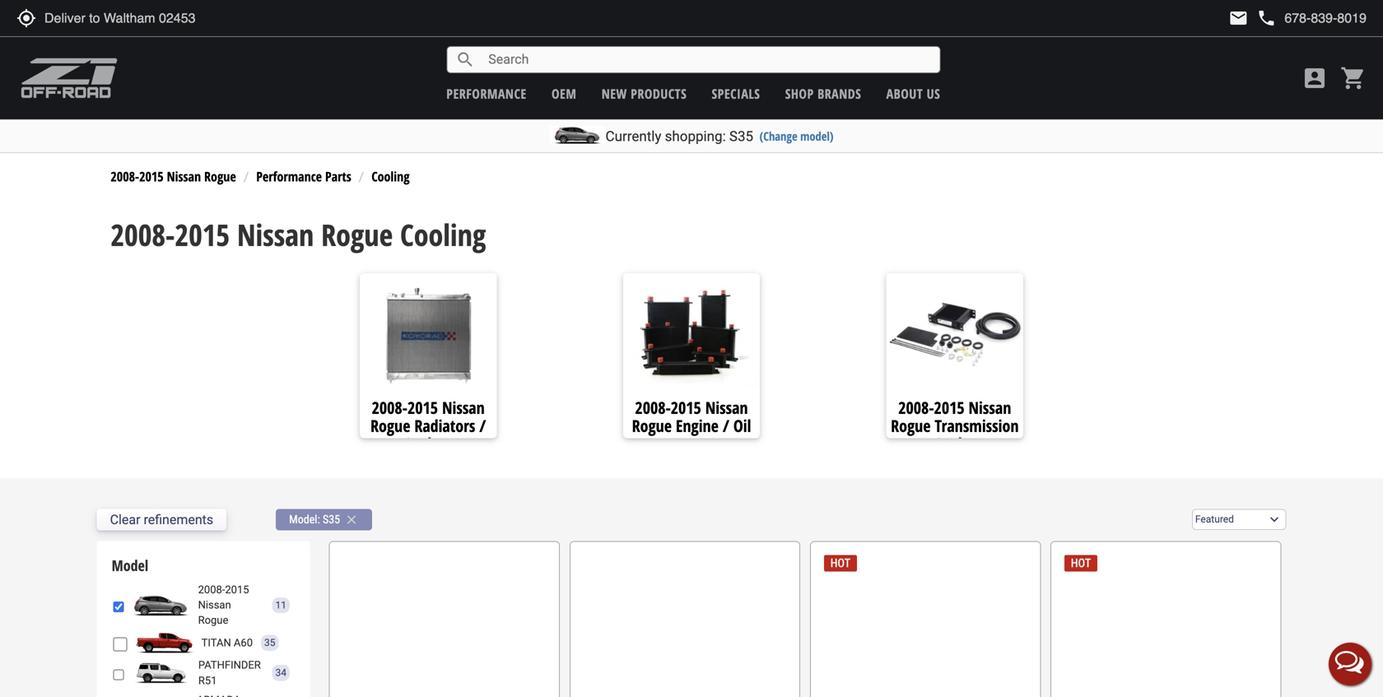 Task type: locate. For each thing, give the bounding box(es) containing it.
model)
[[801, 128, 834, 144]]

0 horizontal spatial s35
[[323, 513, 340, 527]]

2008-2015 nissan rogue radiators / coolant link
[[360, 397, 497, 455]]

s35 left (change
[[730, 128, 754, 145]]

pathfinder r51
[[198, 660, 261, 687]]

2008-2015 nissan rogue transmission cooler
[[891, 397, 1019, 455]]

model:
[[289, 513, 320, 527]]

s35
[[730, 128, 754, 145], [323, 513, 340, 527]]

coolant
[[404, 433, 453, 455]]

2015 for engine
[[671, 397, 702, 419]]

/
[[480, 415, 486, 437], [723, 415, 730, 437]]

search
[[456, 50, 476, 70]]

2015 for transmission
[[935, 397, 965, 419]]

rogue for engine
[[632, 415, 672, 437]]

model
[[112, 556, 148, 576]]

(change
[[760, 128, 798, 144]]

nissan for cooling
[[237, 214, 314, 255]]

performance parts link
[[256, 168, 351, 185]]

2008- for engine
[[635, 397, 671, 419]]

1 horizontal spatial s35
[[730, 128, 754, 145]]

nissan
[[167, 168, 201, 185], [237, 214, 314, 255], [442, 397, 485, 419], [706, 397, 748, 419], [969, 397, 1012, 419], [198, 599, 231, 612]]

shopping_cart link
[[1337, 65, 1367, 91]]

1 vertical spatial 2008-2015 nissan rogue
[[198, 584, 249, 627]]

clear
[[110, 512, 140, 528]]

rogue
[[204, 168, 236, 185], [321, 214, 393, 255], [371, 415, 411, 437], [632, 415, 672, 437], [891, 415, 931, 437], [198, 615, 228, 627]]

(change model) link
[[760, 128, 834, 144]]

specials link
[[712, 85, 761, 103]]

2015
[[139, 168, 164, 185], [175, 214, 230, 255], [408, 397, 438, 419], [671, 397, 702, 419], [935, 397, 965, 419], [225, 584, 249, 596]]

2008- inside 2008-2015 nissan rogue engine / oil
[[635, 397, 671, 419]]

nissan inside 2008-2015 nissan rogue engine / oil
[[706, 397, 748, 419]]

1 horizontal spatial /
[[723, 415, 730, 437]]

/ inside 2008-2015 nissan rogue engine / oil
[[723, 415, 730, 437]]

performance
[[447, 85, 527, 103]]

shopping_cart
[[1341, 65, 1367, 91]]

0 vertical spatial cooling
[[372, 168, 410, 185]]

rogue left radiators
[[371, 415, 411, 437]]

s35 left close
[[323, 513, 340, 527]]

pathfinder
[[198, 660, 261, 672]]

2 / from the left
[[723, 415, 730, 437]]

clear refinements button
[[97, 509, 227, 531]]

2015 inside 2008-2015 nissan rogue engine / oil
[[671, 397, 702, 419]]

my_location
[[16, 8, 36, 28]]

2015 inside 2008-2015 nissan rogue transmission cooler
[[935, 397, 965, 419]]

2008- inside 2008-2015 nissan rogue radiators / coolant
[[372, 397, 408, 419]]

oem link
[[552, 85, 577, 103]]

rogue for cooling
[[321, 214, 393, 255]]

clear refinements
[[110, 512, 213, 528]]

shopping:
[[665, 128, 726, 145]]

nissan inside 2008-2015 nissan rogue transmission cooler
[[969, 397, 1012, 419]]

2008-2015 nissan rogue engine / oil
[[632, 397, 752, 437]]

35
[[264, 638, 276, 649]]

1 vertical spatial cooling
[[400, 214, 486, 255]]

/ left oil
[[723, 415, 730, 437]]

0 horizontal spatial /
[[480, 415, 486, 437]]

2008-
[[111, 168, 139, 185], [111, 214, 175, 255], [372, 397, 408, 419], [635, 397, 671, 419], [899, 397, 935, 419], [198, 584, 225, 596]]

2008- for radiators
[[372, 397, 408, 419]]

rogue inside 2008-2015 nissan rogue transmission cooler
[[891, 415, 931, 437]]

refinements
[[144, 512, 213, 528]]

rogue inside 2008-2015 nissan rogue engine / oil
[[632, 415, 672, 437]]

shop brands
[[786, 85, 862, 103]]

cooling down cooling 'link' in the left of the page
[[400, 214, 486, 255]]

/ inside 2008-2015 nissan rogue radiators / coolant
[[480, 415, 486, 437]]

r51
[[198, 675, 217, 687]]

2015 for cooling
[[175, 214, 230, 255]]

2008- inside 2008-2015 nissan rogue transmission cooler
[[899, 397, 935, 419]]

/ right radiators
[[480, 415, 486, 437]]

parts
[[325, 168, 351, 185]]

cooling right the parts
[[372, 168, 410, 185]]

rogue left engine
[[632, 415, 672, 437]]

None checkbox
[[113, 600, 124, 614], [113, 638, 127, 652], [113, 668, 124, 682], [113, 600, 124, 614], [113, 638, 127, 652], [113, 668, 124, 682]]

rogue inside 2008-2015 nissan rogue radiators / coolant
[[371, 415, 411, 437]]

1 / from the left
[[480, 415, 486, 437]]

nissan inside 2008-2015 nissan rogue radiators / coolant
[[442, 397, 485, 419]]

new
[[602, 85, 627, 103]]

us
[[927, 85, 941, 103]]

1 vertical spatial s35
[[323, 513, 340, 527]]

rogue for transmission
[[891, 415, 931, 437]]

nissan titan a60 2004 2005 2006 2007 2008 2009 2010 2011 2012 2013 2014 2015 vk56de 5.6l s se sv sl le xe pro-4x offroad z1 off-road image
[[131, 633, 197, 654]]

currently
[[606, 128, 662, 145]]

rogue down the parts
[[321, 214, 393, 255]]

nissan for radiators
[[442, 397, 485, 419]]

new products link
[[602, 85, 687, 103]]

cooling
[[372, 168, 410, 185], [400, 214, 486, 255]]

2008-2015 nissan rogue
[[111, 168, 236, 185], [198, 584, 249, 627]]

rogue left cooler
[[891, 415, 931, 437]]

/ for engine
[[723, 415, 730, 437]]

2015 inside 2008-2015 nissan rogue radiators / coolant
[[408, 397, 438, 419]]

2008- for transmission
[[899, 397, 935, 419]]



Task type: vqa. For each thing, say whether or not it's contained in the screenshot.


Task type: describe. For each thing, give the bounding box(es) containing it.
specials
[[712, 85, 761, 103]]

2008-2015 nissan rogue transmission cooler link
[[887, 397, 1024, 455]]

oil
[[734, 415, 752, 437]]

a60
[[234, 637, 253, 649]]

about
[[887, 85, 924, 103]]

model: s35 close
[[289, 513, 359, 527]]

engine
[[676, 415, 719, 437]]

account_box
[[1302, 65, 1329, 91]]

brands
[[818, 85, 862, 103]]

0 vertical spatial s35
[[730, 128, 754, 145]]

rogue for radiators
[[371, 415, 411, 437]]

2008-2015 nissan rogue cooling
[[111, 214, 486, 255]]

nissan for engine
[[706, 397, 748, 419]]

/ for radiators
[[480, 415, 486, 437]]

11
[[276, 600, 287, 611]]

2008- for cooling
[[111, 214, 175, 255]]

performance link
[[447, 85, 527, 103]]

shop
[[786, 85, 814, 103]]

0 vertical spatial 2008-2015 nissan rogue
[[111, 168, 236, 185]]

s35 inside model: s35 close
[[323, 513, 340, 527]]

close
[[344, 513, 359, 527]]

nissan pathfinder r51 2005 2006 2007 2008 2009 2010 2011 2012 vq40de vk56de 4.0l 5.6l s sl sv se le xe z1 off-road image
[[128, 663, 194, 684]]

transmission
[[935, 415, 1019, 437]]

titan a60
[[201, 637, 253, 649]]

phone
[[1257, 8, 1277, 28]]

account_box link
[[1298, 65, 1333, 91]]

rogue left "performance"
[[204, 168, 236, 185]]

performance parts
[[256, 168, 351, 185]]

nissan for transmission
[[969, 397, 1012, 419]]

new products
[[602, 85, 687, 103]]

mail link
[[1229, 8, 1249, 28]]

products
[[631, 85, 687, 103]]

mail
[[1229, 8, 1249, 28]]

mail phone
[[1229, 8, 1277, 28]]

34
[[276, 668, 287, 679]]

Search search field
[[476, 47, 940, 72]]

radiators
[[415, 415, 476, 437]]

rogue up titan
[[198, 615, 228, 627]]

cooling link
[[372, 168, 410, 185]]

z1 motorsports logo image
[[21, 58, 118, 99]]

shop brands link
[[786, 85, 862, 103]]

2008-2015 nissan rogue radiators / coolant
[[371, 397, 486, 455]]

phone link
[[1257, 8, 1367, 28]]

about us
[[887, 85, 941, 103]]

oem
[[552, 85, 577, 103]]

nissan rogue s35 2008 2009 2010 2011 2012 2013 2014 2015 qr25de 2.5l s sl sv z1 off-road image
[[128, 595, 194, 616]]

cooler
[[935, 433, 976, 455]]

2015 for radiators
[[408, 397, 438, 419]]

titan
[[201, 637, 231, 649]]

currently shopping: s35 (change model)
[[606, 128, 834, 145]]

performance
[[256, 168, 322, 185]]

2008-2015 nissan rogue link
[[111, 168, 236, 185]]

2008-2015 nissan rogue engine / oil link
[[623, 397, 760, 437]]

about us link
[[887, 85, 941, 103]]



